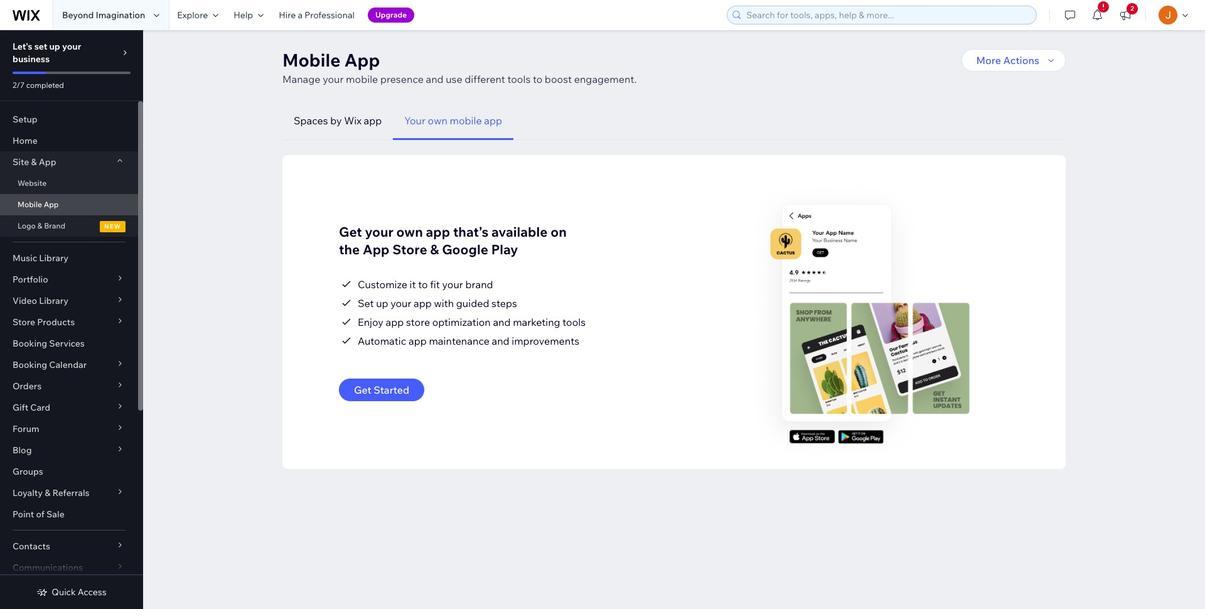 Task type: vqa. For each thing, say whether or not it's contained in the screenshot.
rightmost Store
yes



Task type: locate. For each thing, give the bounding box(es) containing it.
mobile inside mobile app manage your mobile presence and use different tools to boost engagement.
[[283, 49, 341, 71]]

let's
[[13, 41, 32, 52]]

brand
[[44, 221, 65, 230]]

actions
[[1004, 54, 1040, 67]]

1 vertical spatial library
[[39, 295, 68, 306]]

completed
[[26, 80, 64, 90]]

mobile app manage your mobile presence and use different tools to boost engagement.
[[283, 49, 637, 85]]

mobile inside sidebar element
[[18, 200, 42, 209]]

own up it
[[397, 224, 423, 240]]

music library link
[[0, 247, 138, 269]]

beyond
[[62, 9, 94, 21]]

blog button
[[0, 440, 138, 461]]

library up products
[[39, 295, 68, 306]]

gift card button
[[0, 397, 138, 418]]

booking inside 'link'
[[13, 338, 47, 349]]

a
[[298, 9, 303, 21]]

quick access
[[52, 587, 107, 598]]

app up website
[[39, 156, 56, 168]]

booking
[[13, 338, 47, 349], [13, 359, 47, 371]]

1 library from the top
[[39, 252, 69, 264]]

store down video on the left of the page
[[13, 317, 35, 328]]

more
[[977, 54, 1002, 67]]

tools up improvements
[[563, 316, 586, 328]]

video
[[13, 295, 37, 306]]

2 booking from the top
[[13, 359, 47, 371]]

to left boost
[[533, 73, 543, 85]]

different
[[465, 73, 505, 85]]

site & app
[[13, 156, 56, 168]]

enjoy
[[358, 316, 384, 328]]

& right loyalty
[[45, 487, 50, 499]]

help button
[[226, 0, 271, 30]]

quick access button
[[37, 587, 107, 598]]

get inside "get your own app that's available on the app store & google play"
[[339, 224, 362, 240]]

of
[[36, 509, 45, 520]]

your own mobile app button
[[393, 102, 514, 140]]

orders button
[[0, 376, 138, 397]]

0 vertical spatial mobile
[[346, 73, 378, 85]]

your right fit
[[442, 278, 463, 291]]

contacts button
[[0, 536, 138, 557]]

0 horizontal spatial up
[[49, 41, 60, 52]]

video library button
[[0, 290, 138, 311]]

the
[[339, 241, 360, 257]]

booking for booking calendar
[[13, 359, 47, 371]]

0 vertical spatial tools
[[508, 73, 531, 85]]

tools
[[508, 73, 531, 85], [563, 316, 586, 328]]

1 vertical spatial tools
[[563, 316, 586, 328]]

0 vertical spatial booking
[[13, 338, 47, 349]]

booking calendar
[[13, 359, 87, 371]]

1 vertical spatial up
[[376, 297, 388, 310]]

portfolio button
[[0, 269, 138, 290]]

website
[[18, 178, 47, 188]]

mobile up manage
[[283, 49, 341, 71]]

mobile
[[346, 73, 378, 85], [450, 114, 482, 127]]

& right site
[[31, 156, 37, 168]]

hire a professional link
[[271, 0, 362, 30]]

1 horizontal spatial up
[[376, 297, 388, 310]]

app down different
[[484, 114, 502, 127]]

store inside "get your own app that's available on the app store & google play"
[[393, 241, 427, 257]]

library inside dropdown button
[[39, 295, 68, 306]]

0 vertical spatial to
[[533, 73, 543, 85]]

guided
[[456, 297, 490, 310]]

0 vertical spatial up
[[49, 41, 60, 52]]

upgrade
[[376, 10, 407, 19]]

0 horizontal spatial to
[[418, 278, 428, 291]]

1 vertical spatial own
[[397, 224, 423, 240]]

app
[[345, 49, 380, 71], [39, 156, 56, 168], [44, 200, 59, 209], [363, 241, 390, 257]]

tools right different
[[508, 73, 531, 85]]

1 horizontal spatial mobile
[[450, 114, 482, 127]]

mobile left presence
[[346, 73, 378, 85]]

0 vertical spatial own
[[428, 114, 448, 127]]

tab list containing spaces by wix app
[[283, 102, 1066, 140]]

new
[[104, 222, 121, 230]]

0 vertical spatial mobile
[[283, 49, 341, 71]]

1 vertical spatial mobile
[[18, 200, 42, 209]]

professional
[[305, 9, 355, 21]]

point
[[13, 509, 34, 520]]

to inside mobile app manage your mobile presence and use different tools to boost engagement.
[[533, 73, 543, 85]]

get up the the
[[339, 224, 362, 240]]

your up customize
[[365, 224, 394, 240]]

1 horizontal spatial to
[[533, 73, 543, 85]]

it
[[410, 278, 416, 291]]

0 horizontal spatial tools
[[508, 73, 531, 85]]

mobile down website
[[18, 200, 42, 209]]

your inside "get your own app that's available on the app store & google play"
[[365, 224, 394, 240]]

app inside button
[[484, 114, 502, 127]]

booking inside popup button
[[13, 359, 47, 371]]

& inside popup button
[[45, 487, 50, 499]]

setup
[[13, 114, 38, 125]]

booking up orders
[[13, 359, 47, 371]]

marketing
[[513, 316, 561, 328]]

&
[[31, 156, 37, 168], [37, 221, 42, 230], [430, 241, 439, 257], [45, 487, 50, 499]]

to right it
[[418, 278, 428, 291]]

library up portfolio popup button
[[39, 252, 69, 264]]

app right the wix
[[364, 114, 382, 127]]

mobile for mobile app
[[18, 200, 42, 209]]

0 vertical spatial store
[[393, 241, 427, 257]]

2 vertical spatial and
[[492, 335, 510, 347]]

2
[[1131, 4, 1135, 13]]

1 booking from the top
[[13, 338, 47, 349]]

2/7 completed
[[13, 80, 64, 90]]

mobile down use
[[450, 114, 482, 127]]

1 vertical spatial mobile
[[450, 114, 482, 127]]

tab list
[[283, 102, 1066, 140]]

booking for booking services
[[13, 338, 47, 349]]

get started
[[354, 384, 410, 396]]

booking down store products
[[13, 338, 47, 349]]

1 horizontal spatial tools
[[563, 316, 586, 328]]

optimization
[[433, 316, 491, 328]]

1 horizontal spatial mobile
[[283, 49, 341, 71]]

1 vertical spatial to
[[418, 278, 428, 291]]

Search for tools, apps, help & more... field
[[743, 6, 1033, 24]]

communications button
[[0, 557, 138, 578]]

0 horizontal spatial mobile
[[346, 73, 378, 85]]

0 horizontal spatial store
[[13, 317, 35, 328]]

0 vertical spatial and
[[426, 73, 444, 85]]

get
[[339, 224, 362, 240], [354, 384, 372, 396]]

1 vertical spatial store
[[13, 317, 35, 328]]

0 horizontal spatial mobile
[[18, 200, 42, 209]]

1 vertical spatial get
[[354, 384, 372, 396]]

communications
[[13, 562, 83, 573]]

logo
[[18, 221, 36, 230]]

let's set up your business
[[13, 41, 81, 65]]

app down upgrade button
[[345, 49, 380, 71]]

own right your
[[428, 114, 448, 127]]

& left google
[[430, 241, 439, 257]]

library
[[39, 252, 69, 264], [39, 295, 68, 306]]

forum
[[13, 423, 39, 435]]

and
[[426, 73, 444, 85], [493, 316, 511, 328], [492, 335, 510, 347]]

2 library from the top
[[39, 295, 68, 306]]

home link
[[0, 130, 138, 151]]

orders
[[13, 381, 42, 392]]

2/7
[[13, 80, 25, 90]]

0 horizontal spatial own
[[397, 224, 423, 240]]

up
[[49, 41, 60, 52], [376, 297, 388, 310]]

1 horizontal spatial own
[[428, 114, 448, 127]]

& for brand
[[37, 221, 42, 230]]

app right the the
[[363, 241, 390, 257]]

app down store
[[409, 335, 427, 347]]

app inside button
[[364, 114, 382, 127]]

and inside mobile app manage your mobile presence and use different tools to boost engagement.
[[426, 73, 444, 85]]

get started button
[[339, 379, 425, 401]]

your
[[405, 114, 426, 127]]

music library
[[13, 252, 69, 264]]

with
[[434, 297, 454, 310]]

store products
[[13, 317, 75, 328]]

store inside dropdown button
[[13, 317, 35, 328]]

mobile app link
[[0, 194, 138, 215]]

0 vertical spatial get
[[339, 224, 362, 240]]

& inside dropdown button
[[31, 156, 37, 168]]

your right set
[[62, 41, 81, 52]]

up inside customize it to fit your brand set up your app with guided steps enjoy app store optimization and marketing tools automatic app maintenance and improvements
[[376, 297, 388, 310]]

app up google
[[426, 224, 450, 240]]

to
[[533, 73, 543, 85], [418, 278, 428, 291]]

blog
[[13, 445, 32, 456]]

get inside button
[[354, 384, 372, 396]]

& right logo
[[37, 221, 42, 230]]

hire a professional
[[279, 9, 355, 21]]

get left the started
[[354, 384, 372, 396]]

home
[[13, 135, 38, 146]]

1 vertical spatial booking
[[13, 359, 47, 371]]

0 vertical spatial library
[[39, 252, 69, 264]]

customize
[[358, 278, 408, 291]]

portfolio
[[13, 274, 48, 285]]

your right manage
[[323, 73, 344, 85]]

by
[[330, 114, 342, 127]]

1 horizontal spatial store
[[393, 241, 427, 257]]

store up it
[[393, 241, 427, 257]]

up inside let's set up your business
[[49, 41, 60, 52]]

engagement.
[[574, 73, 637, 85]]

store
[[406, 316, 430, 328]]

your inside let's set up your business
[[62, 41, 81, 52]]

wix
[[344, 114, 362, 127]]

website link
[[0, 173, 138, 194]]

get for get started
[[354, 384, 372, 396]]



Task type: describe. For each thing, give the bounding box(es) containing it.
own inside button
[[428, 114, 448, 127]]

library for video library
[[39, 295, 68, 306]]

point of sale link
[[0, 504, 138, 525]]

automatic
[[358, 335, 407, 347]]

booking services
[[13, 338, 85, 349]]

use
[[446, 73, 463, 85]]

mobile inside button
[[450, 114, 482, 127]]

sale
[[46, 509, 65, 520]]

started
[[374, 384, 410, 396]]

help
[[234, 9, 253, 21]]

beyond imagination
[[62, 9, 145, 21]]

loyalty
[[13, 487, 43, 499]]

own inside "get your own app that's available on the app store & google play"
[[397, 224, 423, 240]]

brand
[[466, 278, 493, 291]]

booking services link
[[0, 333, 138, 354]]

boost
[[545, 73, 572, 85]]

fit
[[430, 278, 440, 291]]

app up store
[[414, 297, 432, 310]]

music
[[13, 252, 37, 264]]

manage
[[283, 73, 321, 85]]

maintenance
[[429, 335, 490, 347]]

app inside "get your own app that's available on the app store & google play"
[[363, 241, 390, 257]]

loyalty & referrals
[[13, 487, 90, 499]]

get for get your own app that's available on the app store & google play
[[339, 224, 362, 240]]

contacts
[[13, 541, 50, 552]]

store products button
[[0, 311, 138, 333]]

app inside dropdown button
[[39, 156, 56, 168]]

video library
[[13, 295, 68, 306]]

available
[[492, 224, 548, 240]]

tools inside mobile app manage your mobile presence and use different tools to boost engagement.
[[508, 73, 531, 85]]

access
[[78, 587, 107, 598]]

setup link
[[0, 109, 138, 130]]

google
[[442, 241, 489, 257]]

app up automatic
[[386, 316, 404, 328]]

site & app button
[[0, 151, 138, 173]]

gift card
[[13, 402, 50, 413]]

app inside mobile app manage your mobile presence and use different tools to boost engagement.
[[345, 49, 380, 71]]

your down it
[[391, 297, 412, 310]]

calendar
[[49, 359, 87, 371]]

sidebar element
[[0, 30, 143, 609]]

app inside "get your own app that's available on the app store & google play"
[[426, 224, 450, 240]]

mobile inside mobile app manage your mobile presence and use different tools to boost engagement.
[[346, 73, 378, 85]]

point of sale
[[13, 509, 65, 520]]

card
[[30, 402, 50, 413]]

library for music library
[[39, 252, 69, 264]]

groups
[[13, 466, 43, 477]]

forum button
[[0, 418, 138, 440]]

spaces by wix app button
[[283, 102, 393, 140]]

spaces by wix app
[[294, 114, 382, 127]]

products
[[37, 317, 75, 328]]

spaces
[[294, 114, 328, 127]]

on
[[551, 224, 567, 240]]

your inside mobile app manage your mobile presence and use different tools to boost engagement.
[[323, 73, 344, 85]]

set
[[34, 41, 47, 52]]

set
[[358, 297, 374, 310]]

tools inside customize it to fit your brand set up your app with guided steps enjoy app store optimization and marketing tools automatic app maintenance and improvements
[[563, 316, 586, 328]]

get your own app that's available on the app store & google play
[[339, 224, 567, 257]]

upgrade button
[[368, 8, 415, 23]]

steps
[[492, 297, 517, 310]]

site
[[13, 156, 29, 168]]

services
[[49, 338, 85, 349]]

app up brand
[[44, 200, 59, 209]]

2 button
[[1112, 0, 1140, 30]]

to inside customize it to fit your brand set up your app with guided steps enjoy app store optimization and marketing tools automatic app maintenance and improvements
[[418, 278, 428, 291]]

groups link
[[0, 461, 138, 482]]

your own mobile app
[[405, 114, 502, 127]]

mobile for mobile app manage your mobile presence and use different tools to boost engagement.
[[283, 49, 341, 71]]

quick
[[52, 587, 76, 598]]

customize it to fit your brand set up your app with guided steps enjoy app store optimization and marketing tools automatic app maintenance and improvements
[[358, 278, 586, 347]]

& for referrals
[[45, 487, 50, 499]]

logo & brand
[[18, 221, 65, 230]]

mobile app
[[18, 200, 59, 209]]

loyalty & referrals button
[[0, 482, 138, 504]]

1 vertical spatial and
[[493, 316, 511, 328]]

presence
[[380, 73, 424, 85]]

& for app
[[31, 156, 37, 168]]

business
[[13, 53, 50, 65]]

booking calendar button
[[0, 354, 138, 376]]

& inside "get your own app that's available on the app store & google play"
[[430, 241, 439, 257]]

more actions
[[977, 54, 1040, 67]]

play
[[491, 241, 518, 257]]



